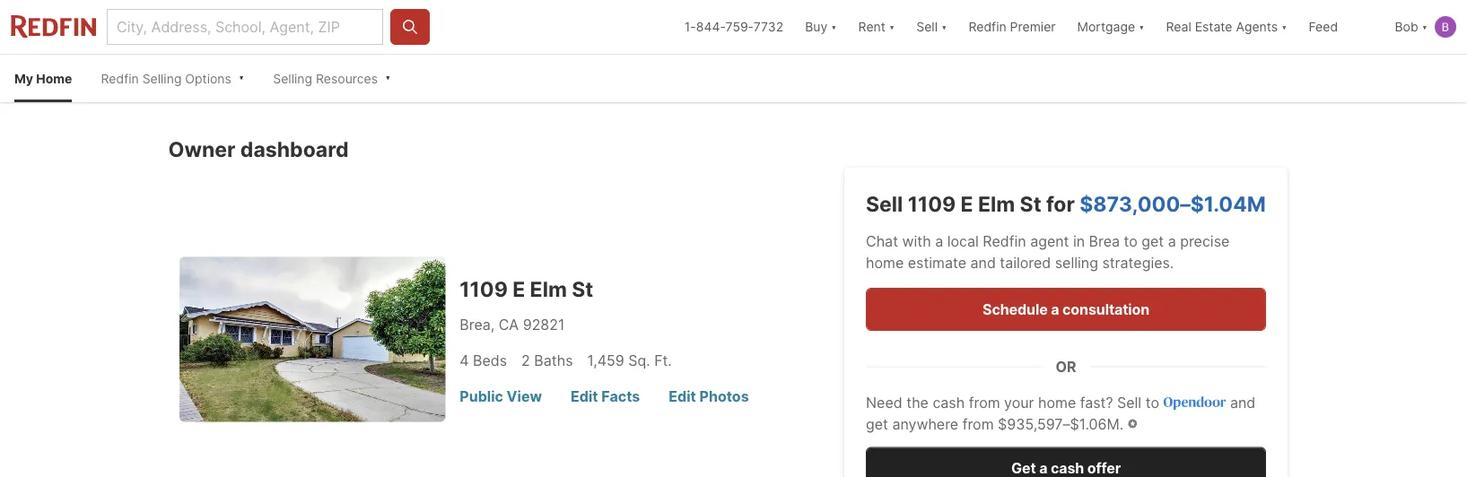 Task type: locate. For each thing, give the bounding box(es) containing it.
0 horizontal spatial selling
[[142, 71, 182, 86]]

1 horizontal spatial elm
[[978, 191, 1015, 217]]

▾ right resources
[[385, 70, 391, 85]]

baths
[[534, 352, 573, 370]]

1 vertical spatial to
[[1146, 394, 1160, 411]]

home
[[36, 71, 72, 86]]

sell for sell 1109 e elm st for $873,000 – $1.04m
[[866, 191, 903, 217]]

sq. ft.
[[629, 352, 672, 370]]

brea,
[[460, 316, 495, 334]]

sell 1109 e elm st for $873,000 – $1.04m
[[866, 191, 1266, 217]]

0 horizontal spatial and
[[971, 254, 996, 271]]

and
[[971, 254, 996, 271], [1231, 394, 1256, 411]]

2 vertical spatial sell
[[1118, 394, 1142, 411]]

home
[[866, 254, 904, 271], [1038, 394, 1076, 411]]

0 vertical spatial sell
[[917, 19, 938, 35]]

1 vertical spatial e
[[513, 277, 525, 302]]

sell ▾ button
[[917, 0, 947, 54]]

selling inside selling resources ▾
[[273, 71, 312, 86]]

e up local at right
[[961, 191, 974, 217]]

get inside chat with a local redfin agent in brea to get a precise home estimate and tailored selling strategies.
[[1142, 232, 1164, 250]]

real
[[1166, 19, 1192, 35]]

schedule a consultation
[[983, 300, 1150, 318]]

0 horizontal spatial st
[[572, 277, 594, 302]]

0 vertical spatial redfin
[[969, 19, 1007, 35]]

redfin selling options link
[[101, 55, 231, 102]]

home down chat
[[866, 254, 904, 271]]

▾ inside redfin selling options ▾
[[239, 70, 244, 85]]

2 baths
[[522, 352, 573, 370]]

selling inside redfin selling options ▾
[[142, 71, 182, 86]]

1 vertical spatial elm
[[530, 277, 567, 302]]

resources
[[316, 71, 378, 86]]

redfin inside button
[[969, 19, 1007, 35]]

edit facts
[[571, 388, 640, 406]]

▾ right "rent"
[[889, 19, 895, 35]]

st left "for"
[[1020, 191, 1042, 217]]

sell ▾
[[917, 19, 947, 35]]

City, Address, School, Agent, ZIP search field
[[107, 9, 383, 45]]

redfin left premier
[[969, 19, 1007, 35]]

schedule
[[983, 300, 1048, 318]]

1 vertical spatial redfin
[[101, 71, 139, 86]]

$935,597–$1.06m
[[998, 415, 1120, 433]]

1 selling from the left
[[142, 71, 182, 86]]

a
[[935, 232, 944, 250], [1168, 232, 1176, 250], [1051, 300, 1060, 318]]

from left "your" at bottom
[[969, 394, 1000, 411]]

real estate agents ▾ link
[[1166, 0, 1288, 54]]

2 selling from the left
[[273, 71, 312, 86]]

elm
[[978, 191, 1015, 217], [530, 277, 567, 302]]

tailored
[[1000, 254, 1051, 271]]

0 horizontal spatial e
[[513, 277, 525, 302]]

1-
[[685, 19, 696, 35]]

rent ▾ button
[[859, 0, 895, 54]]

0 vertical spatial elm
[[978, 191, 1015, 217]]

0 horizontal spatial home
[[866, 254, 904, 271]]

selling
[[142, 71, 182, 86], [273, 71, 312, 86]]

0 vertical spatial and
[[971, 254, 996, 271]]

estate
[[1195, 19, 1233, 35]]

▾ right options
[[239, 70, 244, 85]]

selling left resources
[[273, 71, 312, 86]]

to for sell
[[1146, 394, 1160, 411]]

1 vertical spatial and
[[1231, 394, 1256, 411]]

1109 up with
[[908, 191, 956, 217]]

1 horizontal spatial a
[[1051, 300, 1060, 318]]

elm up local at right
[[978, 191, 1015, 217]]

owner
[[168, 136, 236, 162]]

0 vertical spatial from
[[969, 394, 1000, 411]]

precise
[[1181, 232, 1230, 250]]

edit photos link
[[669, 386, 749, 408]]

0 vertical spatial 1109
[[908, 191, 956, 217]]

to for brea
[[1124, 232, 1138, 250]]

selling resources link
[[273, 55, 378, 102]]

1 vertical spatial home
[[1038, 394, 1076, 411]]

1 horizontal spatial and
[[1231, 394, 1256, 411]]

get up strategies.
[[1142, 232, 1164, 250]]

a right schedule
[[1051, 300, 1060, 318]]

the
[[907, 394, 929, 411]]

▾ right agents
[[1282, 19, 1288, 35]]

2 vertical spatial redfin
[[983, 232, 1027, 250]]

1 vertical spatial get
[[866, 415, 889, 433]]

to right fast?
[[1146, 394, 1160, 411]]

a up estimate
[[935, 232, 944, 250]]

redfin up tailored
[[983, 232, 1027, 250]]

▾
[[831, 19, 837, 35], [889, 19, 895, 35], [942, 19, 947, 35], [1139, 19, 1145, 35], [1282, 19, 1288, 35], [1422, 19, 1428, 35], [239, 70, 244, 85], [385, 70, 391, 85]]

sell for sell ▾
[[917, 19, 938, 35]]

e
[[961, 191, 974, 217], [513, 277, 525, 302]]

st
[[1020, 191, 1042, 217], [572, 277, 594, 302]]

sell up the .
[[1118, 394, 1142, 411]]

from down cash at the bottom right
[[963, 415, 994, 433]]

▾ right bob
[[1422, 19, 1428, 35]]

0 vertical spatial home
[[866, 254, 904, 271]]

beds
[[473, 352, 507, 370]]

my
[[14, 71, 33, 86]]

selling left options
[[142, 71, 182, 86]]

to
[[1124, 232, 1138, 250], [1146, 394, 1160, 411]]

0 vertical spatial get
[[1142, 232, 1164, 250]]

1 horizontal spatial to
[[1146, 394, 1160, 411]]

to inside chat with a local redfin agent in brea to get a precise home estimate and tailored selling strategies.
[[1124, 232, 1138, 250]]

e up brea, ca 92821
[[513, 277, 525, 302]]

rent
[[859, 19, 886, 35]]

sell up chat
[[866, 191, 903, 217]]

get inside and get anywhere from
[[866, 415, 889, 433]]

1 horizontal spatial selling
[[273, 71, 312, 86]]

1 horizontal spatial get
[[1142, 232, 1164, 250]]

selling
[[1055, 254, 1099, 271]]

redfin right home
[[101, 71, 139, 86]]

1 horizontal spatial 1109
[[908, 191, 956, 217]]

feed button
[[1298, 0, 1385, 54]]

need
[[866, 394, 903, 411]]

agents
[[1236, 19, 1278, 35]]

redfin inside redfin selling options ▾
[[101, 71, 139, 86]]

st up 1,459 at bottom
[[572, 277, 594, 302]]

0 horizontal spatial to
[[1124, 232, 1138, 250]]

1 horizontal spatial st
[[1020, 191, 1042, 217]]

submit search image
[[401, 18, 419, 36]]

elm up the '92821'
[[530, 277, 567, 302]]

▾ right buy
[[831, 19, 837, 35]]

0 vertical spatial to
[[1124, 232, 1138, 250]]

bob ▾
[[1395, 19, 1428, 35]]

and inside and get anywhere from
[[1231, 394, 1256, 411]]

get down need
[[866, 415, 889, 433]]

1109 up brea,
[[460, 277, 508, 302]]

1 horizontal spatial home
[[1038, 394, 1076, 411]]

redfin selling options ▾
[[101, 70, 244, 86]]

1 vertical spatial from
[[963, 415, 994, 433]]

from for cash
[[969, 394, 1000, 411]]

cash
[[933, 394, 965, 411]]

home up the $935,597–$1.06m
[[1038, 394, 1076, 411]]

1 horizontal spatial sell
[[917, 19, 938, 35]]

sell inside dropdown button
[[917, 19, 938, 35]]

buy
[[805, 19, 828, 35]]

buy ▾
[[805, 19, 837, 35]]

claimed home image
[[179, 257, 445, 422]]

with
[[902, 232, 931, 250]]

real estate agents ▾ button
[[1156, 0, 1298, 54]]

1 horizontal spatial e
[[961, 191, 974, 217]]

sell
[[917, 19, 938, 35], [866, 191, 903, 217], [1118, 394, 1142, 411]]

1,459
[[588, 352, 625, 370]]

$935,597–$1.06m .
[[998, 415, 1124, 433]]

a left precise
[[1168, 232, 1176, 250]]

to up strategies.
[[1124, 232, 1138, 250]]

sell right rent ▾ button
[[917, 19, 938, 35]]

in
[[1073, 232, 1085, 250]]

from inside and get anywhere from
[[963, 415, 994, 433]]

0 horizontal spatial 1109
[[460, 277, 508, 302]]

0 horizontal spatial sell
[[866, 191, 903, 217]]

1 vertical spatial sell
[[866, 191, 903, 217]]

get
[[1142, 232, 1164, 250], [866, 415, 889, 433]]

0 horizontal spatial get
[[866, 415, 889, 433]]

and inside chat with a local redfin agent in brea to get a precise home estimate and tailored selling strategies.
[[971, 254, 996, 271]]



Task type: vqa. For each thing, say whether or not it's contained in the screenshot.
the bottom and
yes



Task type: describe. For each thing, give the bounding box(es) containing it.
mortgage ▾
[[1078, 19, 1145, 35]]

a inside "schedule a consultation" button
[[1051, 300, 1060, 318]]

anywhere
[[893, 415, 959, 433]]

my home
[[14, 71, 72, 86]]

1 vertical spatial st
[[572, 277, 594, 302]]

consultation
[[1063, 300, 1150, 318]]

need the cash from your home fast? sell to
[[866, 394, 1164, 411]]

brea
[[1089, 232, 1120, 250]]

0 horizontal spatial a
[[935, 232, 944, 250]]

brea, ca 92821
[[460, 316, 565, 334]]

1109 e elm st
[[460, 277, 594, 302]]

dashboard
[[240, 136, 349, 162]]

chat
[[866, 232, 898, 250]]

mortgage ▾ button
[[1067, 0, 1156, 54]]

from for anywhere
[[963, 415, 994, 433]]

estimate
[[908, 254, 967, 271]]

0 vertical spatial e
[[961, 191, 974, 217]]

2 horizontal spatial sell
[[1118, 394, 1142, 411]]

1-844-759-7732
[[685, 19, 784, 35]]

4 beds
[[460, 352, 507, 370]]

local
[[948, 232, 979, 250]]

agent
[[1031, 232, 1069, 250]]

redfin premier
[[969, 19, 1056, 35]]

▾ inside selling resources ▾
[[385, 70, 391, 85]]

and get anywhere from
[[866, 394, 1256, 433]]

1-844-759-7732 link
[[685, 19, 784, 35]]

2
[[522, 352, 530, 370]]

owner dashboard
[[168, 136, 349, 162]]

0 vertical spatial st
[[1020, 191, 1042, 217]]

selling resources ▾
[[273, 70, 391, 86]]

redfin for redfin selling options ▾
[[101, 71, 139, 86]]

your
[[1004, 394, 1034, 411]]

fast?
[[1080, 394, 1114, 411]]

mortgage
[[1078, 19, 1136, 35]]

real estate agents ▾
[[1166, 19, 1288, 35]]

0 horizontal spatial elm
[[530, 277, 567, 302]]

options
[[185, 71, 231, 86]]

▾ right rent ▾ button
[[942, 19, 947, 35]]

ca
[[499, 316, 519, 334]]

844-
[[696, 19, 726, 35]]

sell ▾ button
[[906, 0, 958, 54]]

rent ▾ button
[[848, 0, 906, 54]]

redfin for redfin premier
[[969, 19, 1007, 35]]

public view link
[[460, 386, 542, 408]]

schedule a consultation button
[[866, 288, 1267, 331]]

feed
[[1309, 19, 1338, 35]]

my home link
[[14, 55, 72, 102]]

.
[[1120, 415, 1124, 433]]

buy ▾ button
[[795, 0, 848, 54]]

$873,000
[[1080, 191, 1181, 217]]

user photo image
[[1435, 16, 1457, 38]]

redfin premier button
[[958, 0, 1067, 54]]

2 horizontal spatial a
[[1168, 232, 1176, 250]]

rent ▾
[[859, 19, 895, 35]]

edit facts link
[[571, 386, 640, 408]]

▾ right mortgage
[[1139, 19, 1145, 35]]

premier
[[1010, 19, 1056, 35]]

mortgage ▾ button
[[1078, 0, 1145, 54]]

bob
[[1395, 19, 1419, 35]]

759-
[[726, 19, 754, 35]]

buy ▾ button
[[805, 0, 837, 54]]

strategies.
[[1103, 254, 1174, 271]]

chat with a local redfin agent in brea to get a precise home estimate and tailored selling strategies.
[[866, 232, 1230, 271]]

7732
[[754, 19, 784, 35]]

1,459 sq. ft.
[[588, 352, 672, 370]]

for
[[1047, 191, 1075, 217]]

or
[[1056, 358, 1077, 375]]

home inside chat with a local redfin agent in brea to get a precise home estimate and tailored selling strategies.
[[866, 254, 904, 271]]

edit photos
[[669, 388, 749, 406]]

4
[[460, 352, 469, 370]]

public view
[[460, 388, 542, 406]]

1 vertical spatial 1109
[[460, 277, 508, 302]]

–
[[1181, 191, 1191, 217]]

redfin inside chat with a local redfin agent in brea to get a precise home estimate and tailored selling strategies.
[[983, 232, 1027, 250]]

92821
[[523, 316, 565, 334]]

$1.04m
[[1191, 191, 1266, 217]]



